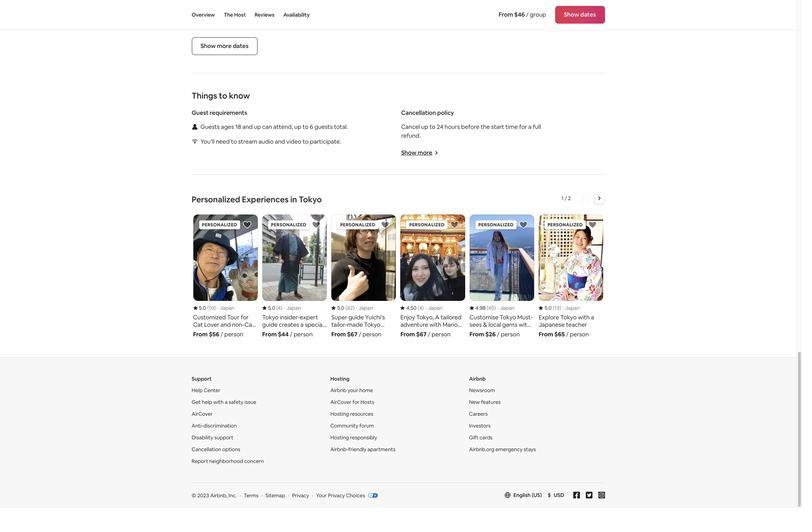 Task type: describe. For each thing, give the bounding box(es) containing it.
airbnb your home
[[331, 387, 373, 393]]

help center
[[192, 387, 220, 393]]

from left the $46
[[499, 11, 513, 18]]

community forum link
[[331, 422, 374, 429]]

( for 4.50 ( 4 )
[[418, 305, 419, 311]]

usd
[[554, 492, 565, 498]]

from $56 / person
[[193, 330, 243, 338]]

explore tokyo with a japanese teacher group
[[539, 215, 604, 338]]

get help with a safety issue
[[192, 399, 256, 405]]

to right video on the left
[[303, 138, 309, 145]]

japan for 4.50 ( 4 )
[[428, 305, 443, 311]]

save this experience image for from $56 / person
[[243, 220, 252, 229]]

/ for 5.0 ( 10 )
[[221, 330, 223, 338]]

investors link
[[469, 422, 491, 429]]

4.50
[[407, 305, 417, 311]]

english (us) button
[[505, 492, 542, 498]]

disability
[[192, 434, 213, 441]]

$67 for 4
[[417, 330, 427, 338]]

terms link
[[244, 492, 259, 499]]

resources
[[350, 410, 374, 417]]

get help with a safety issue link
[[192, 399, 256, 405]]

4 for $44
[[278, 305, 281, 311]]

hosting responsibly link
[[331, 434, 377, 441]]

navigate to facebook image
[[574, 492, 580, 498]]

( for 5.0 ( 10 )
[[207, 305, 209, 311]]

· japan for 4.50 ( 4 )
[[426, 305, 443, 311]]

5.0 for $44
[[268, 305, 275, 311]]

© 2023 airbnb, inc.
[[192, 492, 237, 499]]

0 vertical spatial dates
[[581, 11, 596, 18]]

guest requirements
[[192, 109, 247, 117]]

4.50 ( 4 )
[[407, 305, 424, 311]]

show dates link
[[555, 6, 605, 24]]

· right inc.
[[240, 492, 241, 499]]

show more dates
[[201, 42, 249, 50]]

airbnb.org emergency stays
[[469, 446, 536, 453]]

rating 4.50 out of 5; 4 reviews image
[[401, 305, 424, 311]]

get
[[192, 399, 201, 405]]

time
[[506, 123, 518, 131]]

your privacy choices
[[316, 492, 365, 499]]

· japan for 5.0 ( 42 )
[[356, 305, 373, 311]]

english (us)
[[514, 492, 542, 498]]

video
[[287, 138, 302, 145]]

from for 5.0 ( 13 )
[[539, 330, 554, 338]]

13
[[555, 305, 560, 311]]

aircover for aircover for hosts
[[331, 399, 352, 405]]

refund.
[[402, 132, 421, 140]]

anti-discrimination
[[192, 422, 237, 429]]

the host button
[[224, 0, 246, 30]]

community forum
[[331, 422, 374, 429]]

report neighborhood concern
[[192, 458, 264, 464]]

show more dates link
[[192, 37, 258, 55]]

· for 4.50 ( 4 )
[[426, 305, 427, 311]]

$46
[[515, 11, 525, 18]]

from $44 / person
[[262, 330, 313, 338]]

save this experience image for from $67 / person
[[381, 220, 390, 229]]

show for show dates
[[564, 11, 580, 18]]

1 up from the left
[[254, 123, 261, 131]]

18
[[235, 123, 241, 131]]

overview button
[[192, 0, 215, 30]]

total.
[[334, 123, 348, 131]]

report
[[192, 458, 208, 464]]

from $46 / group
[[499, 11, 547, 18]]

person for 5.0 ( 42 )
[[363, 330, 382, 338]]

center
[[204, 387, 220, 393]]

hosting for hosting
[[331, 375, 350, 382]]

hours
[[445, 123, 460, 131]]

newsroom
[[469, 387, 495, 393]]

· for 5.0 ( 42 )
[[356, 305, 357, 311]]

enjoy tokyo, a tailored adventure with marion and claire group
[[401, 215, 466, 338]]

neighborhood
[[209, 458, 243, 464]]

home
[[360, 387, 373, 393]]

you'll
[[201, 138, 215, 145]]

careers link
[[469, 410, 488, 417]]

cancel
[[402, 123, 420, 131]]

2 privacy from the left
[[328, 492, 345, 499]]

gift cards link
[[469, 434, 493, 441]]

· for 5.0 ( 4 )
[[284, 305, 285, 311]]

gift
[[469, 434, 479, 441]]

concern
[[244, 458, 264, 464]]

rating 4.98 out of 5; 45 reviews image
[[470, 305, 496, 311]]

help
[[192, 387, 203, 393]]

4 for $67
[[419, 305, 422, 311]]

( for 4.98 ( 45 )
[[487, 305, 489, 311]]

reviews
[[255, 11, 275, 18]]

· japan for 5.0 ( 4 )
[[284, 305, 301, 311]]

privacy link
[[292, 492, 309, 499]]

japan for 5.0 ( 10 )
[[220, 305, 234, 311]]

/ for 5.0 ( 42 )
[[359, 330, 362, 338]]

to left know
[[219, 90, 227, 101]]

responsibly
[[350, 434, 377, 441]]

/ for 4.50 ( 4 )
[[428, 330, 431, 338]]

airbnb-
[[331, 446, 349, 453]]

guests
[[201, 123, 220, 131]]

help center link
[[192, 387, 220, 393]]

airbnb-friendly apartments link
[[331, 446, 396, 453]]

tokyo
[[299, 194, 322, 205]]

availability button
[[284, 0, 310, 30]]

the
[[481, 123, 490, 131]]

hosting for hosting responsibly
[[331, 434, 349, 441]]

host
[[234, 11, 246, 18]]

from for 4.50 ( 4 )
[[401, 330, 415, 338]]

your
[[348, 387, 358, 393]]

cancellation for cancellation options
[[192, 446, 221, 453]]

) for 5.0 ( 42 )
[[353, 305, 355, 311]]

2
[[568, 195, 571, 202]]

rating 5.0 out of 5; 4 reviews image
[[262, 305, 283, 311]]

· japan for 4.98 ( 45 )
[[498, 305, 515, 311]]

personalized
[[192, 194, 240, 205]]

©
[[192, 492, 196, 499]]

japan for 5.0 ( 13 )
[[566, 305, 580, 311]]

japan for 4.98 ( 45 )
[[500, 305, 515, 311]]

need
[[216, 138, 230, 145]]

a inside cancel up to 24 hours before the start time for a full refund.
[[529, 123, 532, 131]]

/ for 5.0 ( 13 )
[[567, 330, 569, 338]]

person for 5.0 ( 4 )
[[294, 330, 313, 338]]

stays
[[524, 446, 536, 453]]

) for 5.0 ( 4 )
[[281, 305, 283, 311]]

start
[[492, 123, 505, 131]]



Task type: locate. For each thing, give the bounding box(es) containing it.
1 ( from the left
[[207, 305, 209, 311]]

2 japan from the left
[[287, 305, 301, 311]]

3 · japan from the left
[[356, 305, 373, 311]]

· inside the customise tokyo must-sees & local gems with local friend group
[[498, 305, 499, 311]]

airbnb up newsroom
[[469, 375, 486, 382]]

can
[[262, 123, 272, 131]]

2 ) from the left
[[281, 305, 283, 311]]

6
[[310, 123, 313, 131]]

and left video on the left
[[275, 138, 285, 145]]

2 up from the left
[[294, 123, 302, 131]]

person inside explore tokyo with a japanese teacher group
[[570, 330, 589, 338]]

$67 inside super guide yuichi's tailor-made tokyo walking explorer group
[[347, 330, 358, 338]]

$ usd
[[548, 492, 565, 498]]

from inside explore tokyo with a japanese teacher group
[[539, 330, 554, 338]]

reviews button
[[255, 0, 275, 30]]

1 vertical spatial dates
[[233, 42, 249, 50]]

( inside explore tokyo with a japanese teacher group
[[553, 305, 555, 311]]

navigate to instagram image
[[599, 492, 605, 498]]

1 horizontal spatial for
[[520, 123, 527, 131]]

1 horizontal spatial save this experience image
[[589, 220, 598, 229]]

· japan right 10
[[217, 305, 234, 311]]

2 horizontal spatial show
[[564, 11, 580, 18]]

more
[[217, 42, 232, 50], [418, 149, 433, 157]]

5.0 for $65
[[545, 305, 552, 311]]

3 person from the left
[[363, 330, 382, 338]]

0 vertical spatial for
[[520, 123, 527, 131]]

from left $26
[[470, 330, 484, 338]]

0 vertical spatial and
[[243, 123, 253, 131]]

japan inside super guide yuichi's tailor-made tokyo walking explorer group
[[359, 305, 373, 311]]

· right 10
[[217, 305, 219, 311]]

1 save this experience image from the left
[[243, 220, 252, 229]]

2 vertical spatial hosting
[[331, 434, 349, 441]]

5.0 inside the tokyo insider-expert guide creates a special journey group
[[268, 305, 275, 311]]

5.0 inside super guide yuichi's tailor-made tokyo walking explorer group
[[338, 305, 345, 311]]

from left "$56"
[[193, 330, 208, 338]]

) inside the tokyo insider-expert guide creates a special journey group
[[281, 305, 283, 311]]

options
[[222, 446, 240, 453]]

aircover
[[331, 399, 352, 405], [192, 410, 213, 417]]

4 right the 4.50 on the bottom right of the page
[[419, 305, 422, 311]]

4 up '$44'
[[278, 305, 281, 311]]

1 · japan from the left
[[217, 305, 234, 311]]

0 horizontal spatial dates
[[233, 42, 249, 50]]

2 person from the left
[[294, 330, 313, 338]]

) for 5.0 ( 10 )
[[214, 305, 216, 311]]

airbnb left your
[[331, 387, 347, 393]]

· japan inside explore tokyo with a japanese teacher group
[[563, 305, 580, 311]]

) inside customized tour for cat lover and non-cat lover at cool site group
[[214, 305, 216, 311]]

up left can
[[254, 123, 261, 131]]

0 horizontal spatial airbnb
[[331, 387, 347, 393]]

airbnb
[[469, 375, 486, 382], [331, 387, 347, 393]]

2 from $67 / person from the left
[[401, 330, 451, 338]]

5 japan from the left
[[500, 305, 515, 311]]

guests ages 18 and up can attend, up to 6 guests total.
[[201, 123, 348, 131]]

1 horizontal spatial up
[[294, 123, 302, 131]]

japan right 45
[[500, 305, 515, 311]]

5 ) from the left
[[495, 305, 496, 311]]

hosting resources
[[331, 410, 374, 417]]

0 horizontal spatial aircover
[[192, 410, 213, 417]]

1 vertical spatial more
[[418, 149, 433, 157]]

personalized experiences in tokyo
[[192, 194, 322, 205]]

support
[[215, 434, 234, 441]]

privacy left your
[[292, 492, 309, 499]]

· japan right 5.0 ( 4 ) on the bottom
[[284, 305, 301, 311]]

0 horizontal spatial from $67 / person
[[332, 330, 382, 338]]

show for show more
[[402, 149, 417, 157]]

person inside enjoy tokyo, a tailored adventure with marion and claire group
[[432, 330, 451, 338]]

) inside enjoy tokyo, a tailored adventure with marion and claire group
[[422, 305, 424, 311]]

5.0 inside customized tour for cat lover and non-cat lover at cool site group
[[199, 305, 206, 311]]

to right 'need'
[[231, 138, 237, 145]]

from down the 4.50 on the bottom right of the page
[[401, 330, 415, 338]]

rating 5.0 out of 5; 13 reviews image
[[539, 305, 562, 311]]

· japan
[[217, 305, 234, 311], [284, 305, 301, 311], [356, 305, 373, 311], [426, 305, 443, 311], [498, 305, 515, 311], [563, 305, 580, 311]]

/ inside customized tour for cat lover and non-cat lover at cool site group
[[221, 330, 223, 338]]

)
[[214, 305, 216, 311], [281, 305, 283, 311], [353, 305, 355, 311], [422, 305, 424, 311], [495, 305, 496, 311], [560, 305, 562, 311]]

· japan right the 4.50 ( 4 )
[[426, 305, 443, 311]]

group
[[530, 11, 547, 18]]

5.0 ( 4 )
[[268, 305, 283, 311]]

· inside explore tokyo with a japanese teacher group
[[563, 305, 564, 311]]

0 vertical spatial hosting
[[331, 375, 350, 382]]

· right 42
[[356, 305, 357, 311]]

1 hosting from the top
[[331, 375, 350, 382]]

5.0 ( 13 )
[[545, 305, 562, 311]]

attend,
[[274, 123, 293, 131]]

from inside the tokyo insider-expert guide creates a special journey group
[[262, 330, 277, 338]]

3 5.0 from the left
[[338, 305, 345, 311]]

2 save this experience image from the left
[[312, 220, 321, 229]]

$44
[[278, 330, 289, 338]]

airbnb,
[[210, 492, 228, 499]]

1 person from the left
[[225, 330, 243, 338]]

from down rating 5.0 out of 5; 42 reviews image
[[332, 330, 346, 338]]

availability
[[284, 11, 310, 18]]

4 ) from the left
[[422, 305, 424, 311]]

hosting up airbnb your home "link"
[[331, 375, 350, 382]]

1 horizontal spatial 4
[[419, 305, 422, 311]]

english
[[514, 492, 531, 498]]

· inside customized tour for cat lover and non-cat lover at cool site group
[[217, 305, 219, 311]]

aircover for "aircover" link
[[192, 410, 213, 417]]

· right the 4.50 ( 4 )
[[426, 305, 427, 311]]

4.98
[[476, 305, 486, 311]]

/
[[527, 11, 529, 18], [565, 195, 567, 202], [221, 330, 223, 338], [290, 330, 293, 338], [359, 330, 362, 338], [428, 330, 431, 338], [497, 330, 500, 338], [567, 330, 569, 338]]

·
[[217, 305, 219, 311], [284, 305, 285, 311], [356, 305, 357, 311], [426, 305, 427, 311], [498, 305, 499, 311], [563, 305, 564, 311], [240, 492, 241, 499]]

5.0 up the from $44 / person
[[268, 305, 275, 311]]

1 vertical spatial and
[[275, 138, 285, 145]]

cancellation
[[402, 109, 436, 117], [192, 446, 221, 453]]

6 ) from the left
[[560, 305, 562, 311]]

· inside enjoy tokyo, a tailored adventure with marion and claire group
[[426, 305, 427, 311]]

a right with
[[225, 399, 228, 405]]

5.0 for $56
[[199, 305, 206, 311]]

( for 5.0 ( 13 )
[[553, 305, 555, 311]]

dates
[[581, 11, 596, 18], [233, 42, 249, 50]]

newsroom link
[[469, 387, 495, 393]]

audio
[[259, 138, 274, 145]]

things to know
[[192, 90, 250, 101]]

( inside the tokyo insider-expert guide creates a special journey group
[[277, 305, 278, 311]]

/ inside the customise tokyo must-sees & local gems with local friend group
[[497, 330, 500, 338]]

person for 4.98 ( 45 )
[[501, 330, 520, 338]]

0 horizontal spatial up
[[254, 123, 261, 131]]

japan for 5.0 ( 42 )
[[359, 305, 373, 311]]

friendly
[[349, 446, 367, 453]]

to inside cancel up to 24 hours before the start time for a full refund.
[[430, 123, 436, 131]]

) inside super guide yuichi's tailor-made tokyo walking explorer group
[[353, 305, 355, 311]]

2023
[[197, 492, 209, 499]]

5 person from the left
[[501, 330, 520, 338]]

1 $67 from the left
[[347, 330, 358, 338]]

japan right 42
[[359, 305, 373, 311]]

1 ) from the left
[[214, 305, 216, 311]]

japan right 13
[[566, 305, 580, 311]]

1
[[562, 195, 564, 202]]

5 · japan from the left
[[498, 305, 515, 311]]

hosting up "community"
[[331, 410, 349, 417]]

· for 5.0 ( 13 )
[[563, 305, 564, 311]]

5.0 left 13
[[545, 305, 552, 311]]

person for 5.0 ( 13 )
[[570, 330, 589, 338]]

save this experience image
[[450, 220, 459, 229], [589, 220, 598, 229]]

up left 6
[[294, 123, 302, 131]]

/ inside the tokyo insider-expert guide creates a special journey group
[[290, 330, 293, 338]]

japan inside the customise tokyo must-sees & local gems with local friend group
[[500, 305, 515, 311]]

/ inside explore tokyo with a japanese teacher group
[[567, 330, 569, 338]]

for left hosts
[[353, 399, 360, 405]]

careers
[[469, 410, 488, 417]]

japan for 5.0 ( 4 )
[[287, 305, 301, 311]]

person
[[225, 330, 243, 338], [294, 330, 313, 338], [363, 330, 382, 338], [432, 330, 451, 338], [501, 330, 520, 338], [570, 330, 589, 338]]

· japan inside enjoy tokyo, a tailored adventure with marion and claire group
[[426, 305, 443, 311]]

4 inside enjoy tokyo, a tailored adventure with marion and claire group
[[419, 305, 422, 311]]

show
[[564, 11, 580, 18], [201, 42, 216, 50], [402, 149, 417, 157]]

anti-
[[192, 422, 204, 429]]

airbnb for airbnb
[[469, 375, 486, 382]]

4 ( from the left
[[418, 305, 419, 311]]

cancellation for cancellation policy
[[402, 109, 436, 117]]

· right 45
[[498, 305, 499, 311]]

· for 5.0 ( 10 )
[[217, 305, 219, 311]]

gift cards
[[469, 434, 493, 441]]

4 japan from the left
[[428, 305, 443, 311]]

( for 5.0 ( 42 )
[[346, 305, 347, 311]]

aircover up anti-
[[192, 410, 213, 417]]

experiences
[[242, 194, 289, 205]]

· inside super guide yuichi's tailor-made tokyo walking explorer group
[[356, 305, 357, 311]]

from inside customized tour for cat lover and non-cat lover at cool site group
[[193, 330, 208, 338]]

/ for 5.0 ( 4 )
[[290, 330, 293, 338]]

save this experience image inside enjoy tokyo, a tailored adventure with marion and claire group
[[450, 220, 459, 229]]

1 horizontal spatial show
[[402, 149, 417, 157]]

1 vertical spatial aircover
[[192, 410, 213, 417]]

· right 13
[[563, 305, 564, 311]]

show more
[[402, 149, 433, 157]]

for inside cancel up to 24 hours before the start time for a full refund.
[[520, 123, 527, 131]]

( inside customized tour for cat lover and non-cat lover at cool site group
[[207, 305, 209, 311]]

from for 5.0 ( 4 )
[[262, 330, 277, 338]]

from left '$44'
[[262, 330, 277, 338]]

1 japan from the left
[[220, 305, 234, 311]]

0 horizontal spatial $67
[[347, 330, 358, 338]]

2 $67 from the left
[[417, 330, 427, 338]]

up inside cancel up to 24 hours before the start time for a full refund.
[[422, 123, 429, 131]]

person inside the customise tokyo must-sees & local gems with local friend group
[[501, 330, 520, 338]]

6 · japan from the left
[[563, 305, 580, 311]]

japan inside customized tour for cat lover and non-cat lover at cool site group
[[220, 305, 234, 311]]

person inside customized tour for cat lover and non-cat lover at cool site group
[[225, 330, 243, 338]]

0 vertical spatial aircover
[[331, 399, 352, 405]]

tokyo insider-expert guide creates a special journey group
[[262, 215, 327, 338]]

1 horizontal spatial more
[[418, 149, 433, 157]]

$67 down 42
[[347, 330, 358, 338]]

and right '18'
[[243, 123, 253, 131]]

japan right 10
[[220, 305, 234, 311]]

5.0 left 42
[[338, 305, 345, 311]]

from $67 / person down 42
[[332, 330, 382, 338]]

0 horizontal spatial and
[[243, 123, 253, 131]]

from $67 / person for 4.50 ( 4 )
[[401, 330, 451, 338]]

show down refund.
[[402, 149, 417, 157]]

0 horizontal spatial privacy
[[292, 492, 309, 499]]

4 person from the left
[[432, 330, 451, 338]]

japan right 5.0 ( 4 ) on the bottom
[[287, 305, 301, 311]]

· japan inside the customise tokyo must-sees & local gems with local friend group
[[498, 305, 515, 311]]

support
[[192, 375, 212, 382]]

0 horizontal spatial 4
[[278, 305, 281, 311]]

hosting up airbnb- at the bottom left of page
[[331, 434, 349, 441]]

1 horizontal spatial dates
[[581, 11, 596, 18]]

from $65 / person
[[539, 330, 589, 338]]

$67 for 42
[[347, 330, 358, 338]]

from for 4.98 ( 45 )
[[470, 330, 484, 338]]

· japan inside the tokyo insider-expert guide creates a special journey group
[[284, 305, 301, 311]]

0 vertical spatial cancellation
[[402, 109, 436, 117]]

save this experience image for from $65 / person
[[589, 220, 598, 229]]

/ inside enjoy tokyo, a tailored adventure with marion and claire group
[[428, 330, 431, 338]]

discrimination
[[204, 422, 237, 429]]

· right 5.0 ( 4 ) on the bottom
[[284, 305, 285, 311]]

4
[[278, 305, 281, 311], [419, 305, 422, 311]]

1 / 2
[[562, 195, 571, 202]]

japan right the 4.50 ( 4 )
[[428, 305, 443, 311]]

rating 5.0 out of 5; 10 reviews image
[[193, 305, 216, 311]]

2 5.0 from the left
[[268, 305, 275, 311]]

1 from $67 / person from the left
[[332, 330, 382, 338]]

0 vertical spatial show
[[564, 11, 580, 18]]

) for 4.50 ( 4 )
[[422, 305, 424, 311]]

1 horizontal spatial airbnb
[[469, 375, 486, 382]]

in
[[291, 194, 297, 205]]

6 ( from the left
[[553, 305, 555, 311]]

from left $65
[[539, 330, 554, 338]]

show inside show more dates link
[[201, 42, 216, 50]]

more for show more dates
[[217, 42, 232, 50]]

from inside enjoy tokyo, a tailored adventure with marion and claire group
[[401, 330, 415, 338]]

5 ( from the left
[[487, 305, 489, 311]]

1 horizontal spatial privacy
[[328, 492, 345, 499]]

0 horizontal spatial show
[[201, 42, 216, 50]]

aircover link
[[192, 410, 213, 417]]

0 horizontal spatial cancellation
[[192, 446, 221, 453]]

5.0 for $67
[[338, 305, 345, 311]]

cancellation down disability
[[192, 446, 221, 453]]

· japan inside super guide yuichi's tailor-made tokyo walking explorer group
[[356, 305, 373, 311]]

up right cancel
[[422, 123, 429, 131]]

( for 5.0 ( 4 )
[[277, 305, 278, 311]]

2 horizontal spatial up
[[422, 123, 429, 131]]

stream
[[238, 138, 257, 145]]

2 · japan from the left
[[284, 305, 301, 311]]

$
[[548, 492, 551, 498]]

aircover down airbnb your home "link"
[[331, 399, 352, 405]]

issue
[[245, 399, 256, 405]]

) for 4.98 ( 45 )
[[495, 305, 496, 311]]

4 inside the tokyo insider-expert guide creates a special journey group
[[278, 305, 281, 311]]

2 ( from the left
[[277, 305, 278, 311]]

airbnb for airbnb your home
[[331, 387, 347, 393]]

policy
[[438, 109, 454, 117]]

0 horizontal spatial save this experience image
[[450, 220, 459, 229]]

45
[[489, 305, 495, 311]]

community
[[331, 422, 359, 429]]

from inside super guide yuichi's tailor-made tokyo walking explorer group
[[332, 330, 346, 338]]

3 up from the left
[[422, 123, 429, 131]]

japan inside the tokyo insider-expert guide creates a special journey group
[[287, 305, 301, 311]]

5.0 left 10
[[199, 305, 206, 311]]

from $67 / person down the 4.50 ( 4 )
[[401, 330, 451, 338]]

show inside show dates link
[[564, 11, 580, 18]]

1 save this experience image from the left
[[450, 220, 459, 229]]

hosting for hosting resources
[[331, 410, 349, 417]]

4 · japan from the left
[[426, 305, 443, 311]]

· inside the tokyo insider-expert guide creates a special journey group
[[284, 305, 285, 311]]

1 vertical spatial hosting
[[331, 410, 349, 417]]

choices
[[346, 492, 365, 499]]

· japan inside customized tour for cat lover and non-cat lover at cool site group
[[217, 305, 234, 311]]

disability support
[[192, 434, 234, 441]]

1 horizontal spatial from $67 / person
[[401, 330, 451, 338]]

more down refund.
[[418, 149, 433, 157]]

show down overview button
[[201, 42, 216, 50]]

privacy right your
[[328, 492, 345, 499]]

0 horizontal spatial for
[[353, 399, 360, 405]]

from $67 / person inside super guide yuichi's tailor-made tokyo walking explorer group
[[332, 330, 382, 338]]

to left 6
[[303, 123, 309, 131]]

4 save this experience image from the left
[[520, 220, 528, 229]]

show for show more dates
[[201, 42, 216, 50]]

$65
[[555, 330, 565, 338]]

save this experience image inside explore tokyo with a japanese teacher group
[[589, 220, 598, 229]]

2 save this experience image from the left
[[589, 220, 598, 229]]

2 4 from the left
[[419, 305, 422, 311]]

( inside super guide yuichi's tailor-made tokyo walking explorer group
[[346, 305, 347, 311]]

3 hosting from the top
[[331, 434, 349, 441]]

to left 24
[[430, 123, 436, 131]]

super guide yuichi's tailor-made tokyo walking explorer group
[[332, 215, 396, 338]]

$56
[[209, 330, 219, 338]]

more down the
[[217, 42, 232, 50]]

) for 5.0 ( 13 )
[[560, 305, 562, 311]]

4 5.0 from the left
[[545, 305, 552, 311]]

6 person from the left
[[570, 330, 589, 338]]

0 vertical spatial more
[[217, 42, 232, 50]]

1 vertical spatial for
[[353, 399, 360, 405]]

requirements
[[210, 109, 247, 117]]

· japan for 5.0 ( 13 )
[[563, 305, 580, 311]]

1 horizontal spatial $67
[[417, 330, 427, 338]]

5.0 inside explore tokyo with a japanese teacher group
[[545, 305, 552, 311]]

· for 4.98 ( 45 )
[[498, 305, 499, 311]]

save this experience image for from $67 / person
[[450, 220, 459, 229]]

1 vertical spatial cancellation
[[192, 446, 221, 453]]

from for 5.0 ( 42 )
[[332, 330, 346, 338]]

$26
[[486, 330, 496, 338]]

$67 inside enjoy tokyo, a tailored adventure with marion and claire group
[[417, 330, 427, 338]]

· japan right 13
[[563, 305, 580, 311]]

more for show more
[[418, 149, 433, 157]]

person for 5.0 ( 10 )
[[225, 330, 243, 338]]

/ for 4.98 ( 45 )
[[497, 330, 500, 338]]

aircover for hosts
[[331, 399, 375, 405]]

/ inside super guide yuichi's tailor-made tokyo walking explorer group
[[359, 330, 362, 338]]

save this experience image for from $44 / person
[[312, 220, 321, 229]]

person inside super guide yuichi's tailor-made tokyo walking explorer group
[[363, 330, 382, 338]]

customized tour for cat lover and non-cat lover at cool site group
[[193, 215, 258, 338]]

from for 5.0 ( 10 )
[[193, 330, 208, 338]]

6 japan from the left
[[566, 305, 580, 311]]

) inside explore tokyo with a japanese teacher group
[[560, 305, 562, 311]]

(us)
[[532, 492, 542, 498]]

safety
[[229, 399, 244, 405]]

3 ) from the left
[[353, 305, 355, 311]]

( inside enjoy tokyo, a tailored adventure with marion and claire group
[[418, 305, 419, 311]]

japan inside enjoy tokyo, a tailored adventure with marion and claire group
[[428, 305, 443, 311]]

apartments
[[368, 446, 396, 453]]

show dates
[[564, 11, 596, 18]]

know
[[229, 90, 250, 101]]

3 japan from the left
[[359, 305, 373, 311]]

0 vertical spatial a
[[529, 123, 532, 131]]

person for 4.50 ( 4 )
[[432, 330, 451, 338]]

0 vertical spatial airbnb
[[469, 375, 486, 382]]

1 horizontal spatial a
[[529, 123, 532, 131]]

save this experience image for from $26 / person
[[520, 220, 528, 229]]

1 privacy from the left
[[292, 492, 309, 499]]

3 save this experience image from the left
[[381, 220, 390, 229]]

( inside the customise tokyo must-sees & local gems with local friend group
[[487, 305, 489, 311]]

3 ( from the left
[[346, 305, 347, 311]]

a left full
[[529, 123, 532, 131]]

1 horizontal spatial cancellation
[[402, 109, 436, 117]]

1 vertical spatial airbnb
[[331, 387, 347, 393]]

help
[[202, 399, 212, 405]]

5.0
[[199, 305, 206, 311], [268, 305, 275, 311], [338, 305, 345, 311], [545, 305, 552, 311]]

0 horizontal spatial more
[[217, 42, 232, 50]]

1 vertical spatial show
[[201, 42, 216, 50]]

2 vertical spatial show
[[402, 149, 417, 157]]

1 4 from the left
[[278, 305, 281, 311]]

save this experience image
[[243, 220, 252, 229], [312, 220, 321, 229], [381, 220, 390, 229], [520, 220, 528, 229]]

a
[[529, 123, 532, 131], [225, 399, 228, 405]]

from $67 / person inside enjoy tokyo, a tailored adventure with marion and claire group
[[401, 330, 451, 338]]

· japan for 5.0 ( 10 )
[[217, 305, 234, 311]]

customise tokyo must-sees & local gems with local friend group
[[470, 215, 535, 338]]

navigate to twitter image
[[586, 492, 593, 498]]

rating 5.0 out of 5; 42 reviews image
[[332, 305, 355, 311]]

show right group at the top right
[[564, 11, 580, 18]]

0 horizontal spatial a
[[225, 399, 228, 405]]

terms
[[244, 492, 259, 499]]

2 hosting from the top
[[331, 410, 349, 417]]

1 horizontal spatial and
[[275, 138, 285, 145]]

1 vertical spatial a
[[225, 399, 228, 405]]

from $67 / person for 5.0 ( 42 )
[[332, 330, 382, 338]]

disability support link
[[192, 434, 234, 441]]

· japan right 42
[[356, 305, 373, 311]]

for right time
[[520, 123, 527, 131]]

hosting responsibly
[[331, 434, 377, 441]]

1 horizontal spatial aircover
[[331, 399, 352, 405]]

from inside the customise tokyo must-sees & local gems with local friend group
[[470, 330, 484, 338]]

cancellation options
[[192, 446, 240, 453]]

japan inside group
[[566, 305, 580, 311]]

guest
[[192, 109, 209, 117]]

cancellation up cancel
[[402, 109, 436, 117]]

$67 down the 4.50 ( 4 )
[[417, 330, 427, 338]]

· japan right 45
[[498, 305, 515, 311]]

your
[[316, 492, 327, 499]]

) inside the customise tokyo must-sees & local gems with local friend group
[[495, 305, 496, 311]]

1 5.0 from the left
[[199, 305, 206, 311]]

person inside the tokyo insider-expert guide creates a special journey group
[[294, 330, 313, 338]]



Task type: vqa. For each thing, say whether or not it's contained in the screenshot.
the · japan corresponding to 5.0 ( 4 )
yes



